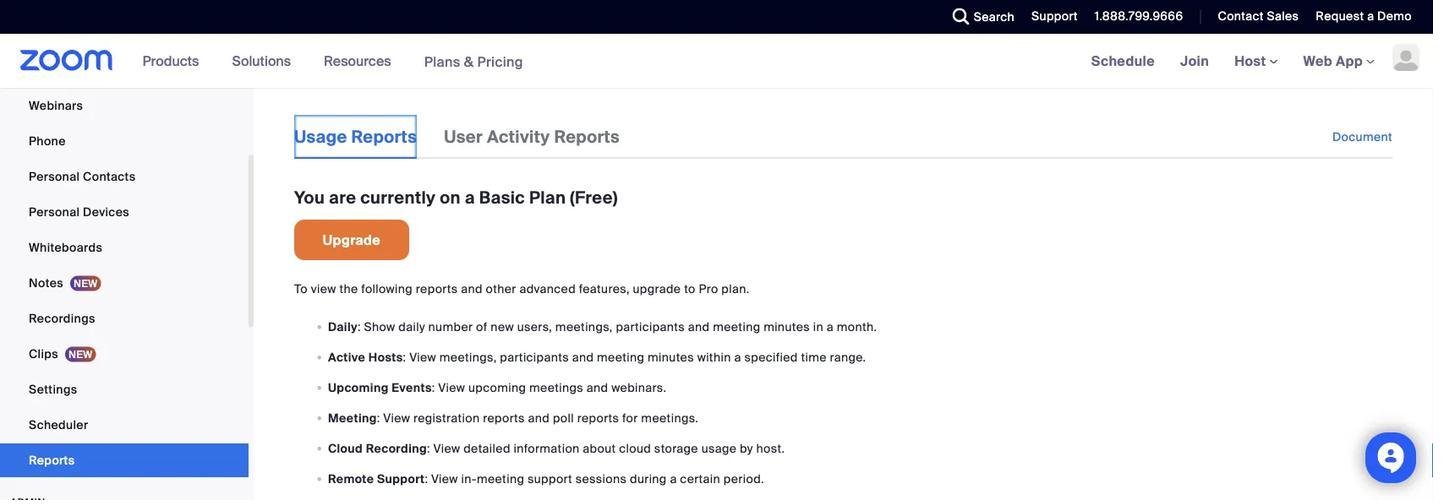Task type: describe. For each thing, give the bounding box(es) containing it.
advanced
[[520, 282, 576, 297]]

upcoming events : view upcoming meetings and webinars.
[[328, 380, 667, 396]]

detailed
[[464, 441, 511, 457]]

usage
[[702, 441, 737, 457]]

information
[[514, 441, 580, 457]]

meetings.
[[641, 411, 699, 426]]

side navigation navigation
[[0, 0, 254, 501]]

on
[[440, 187, 461, 208]]

upgrade button
[[294, 220, 409, 260]]

plans & pricing
[[424, 53, 523, 70]]

reports for following
[[416, 282, 458, 297]]

plans
[[424, 53, 460, 70]]

clips link
[[0, 337, 249, 371]]

the
[[339, 282, 358, 297]]

scheduler link
[[0, 408, 249, 442]]

view for support
[[431, 471, 458, 487]]

contact sales
[[1218, 8, 1299, 24]]

sales
[[1267, 8, 1299, 24]]

: for recording
[[427, 441, 430, 457]]

profile picture image
[[1393, 44, 1420, 71]]

reports inside reports link
[[29, 453, 75, 468]]

hosts
[[369, 350, 403, 365]]

sessions
[[576, 471, 627, 487]]

products button
[[143, 34, 207, 88]]

to
[[294, 282, 308, 297]]

a right the in
[[827, 319, 834, 335]]

period.
[[724, 471, 764, 487]]

webinars link
[[0, 89, 249, 123]]

plan
[[529, 187, 566, 208]]

view for events
[[438, 380, 465, 396]]

for
[[622, 411, 638, 426]]

events
[[392, 380, 432, 396]]

web
[[1303, 52, 1333, 70]]

month.
[[837, 319, 877, 335]]

view up recording
[[383, 411, 410, 426]]

2 horizontal spatial meeting
[[713, 319, 761, 335]]

settings
[[29, 382, 77, 397]]

whiteboards
[[29, 240, 102, 255]]

to
[[684, 282, 696, 297]]

personal devices
[[29, 204, 129, 220]]

and down daily : show daily number of new users, meetings, participants and meeting minutes in a month.
[[572, 350, 594, 365]]

host.
[[756, 441, 785, 457]]

user activity reports link
[[444, 115, 620, 159]]

are
[[329, 187, 356, 208]]

0 horizontal spatial support
[[377, 471, 425, 487]]

1 horizontal spatial minutes
[[764, 319, 810, 335]]

view
[[311, 282, 336, 297]]

recordings
[[29, 311, 95, 326]]

in
[[813, 319, 824, 335]]

support
[[528, 471, 572, 487]]

web app button
[[1303, 52, 1375, 70]]

remote
[[328, 471, 374, 487]]

0 horizontal spatial meetings,
[[439, 350, 497, 365]]

user
[[444, 126, 483, 148]]

user activity reports
[[444, 126, 620, 148]]

phone link
[[0, 124, 249, 158]]

to view the following reports and other advanced features, upgrade to pro plan.
[[294, 282, 750, 297]]

1 vertical spatial participants
[[500, 350, 569, 365]]

search button
[[940, 0, 1019, 34]]

show
[[364, 319, 395, 335]]

solutions button
[[232, 34, 299, 88]]

schedule
[[1091, 52, 1155, 70]]

and down active hosts : view meetings, participants and meeting minutes within a specified time range.
[[587, 380, 608, 396]]

and left poll
[[528, 411, 550, 426]]

0 horizontal spatial minutes
[[648, 350, 694, 365]]

number
[[428, 319, 473, 335]]

during
[[630, 471, 667, 487]]

meetings
[[529, 380, 583, 396]]

request
[[1316, 8, 1364, 24]]

: left show at the left bottom of the page
[[358, 319, 361, 335]]

: for support
[[425, 471, 428, 487]]

a right on
[[465, 187, 475, 208]]

active hosts : view meetings, participants and meeting minutes within a specified time range.
[[328, 350, 866, 365]]

join
[[1180, 52, 1209, 70]]

personal for personal contacts
[[29, 169, 80, 184]]

personal contacts
[[29, 169, 136, 184]]

usage reports
[[294, 126, 417, 148]]

document link
[[1333, 115, 1393, 159]]

personal for personal devices
[[29, 204, 80, 220]]

cloud
[[619, 441, 651, 457]]

products
[[143, 52, 199, 70]]

(free)
[[570, 187, 618, 208]]

1 horizontal spatial meetings,
[[555, 319, 613, 335]]

1.888.799.9666
[[1095, 8, 1183, 24]]

features,
[[579, 282, 630, 297]]

: for events
[[432, 380, 435, 396]]

personal devices link
[[0, 195, 249, 229]]

1 horizontal spatial participants
[[616, 319, 685, 335]]

registration
[[413, 411, 480, 426]]

meeting : view registration reports and poll reports for meetings.
[[328, 411, 699, 426]]

daily
[[399, 319, 425, 335]]

host button
[[1235, 52, 1278, 70]]

of
[[476, 319, 488, 335]]

you
[[294, 187, 325, 208]]

a right 'within'
[[734, 350, 741, 365]]

by
[[740, 441, 753, 457]]

contacts
[[83, 169, 136, 184]]

notes
[[29, 275, 63, 291]]



Task type: locate. For each thing, give the bounding box(es) containing it.
activity
[[487, 126, 550, 148]]

view down daily
[[409, 350, 436, 365]]

view up registration
[[438, 380, 465, 396]]

personal inside personal devices link
[[29, 204, 80, 220]]

app
[[1336, 52, 1363, 70]]

personal down phone
[[29, 169, 80, 184]]

meetings navigation
[[1079, 34, 1433, 89]]

: down registration
[[427, 441, 430, 457]]

meetings, up active hosts : view meetings, participants and meeting minutes within a specified time range.
[[555, 319, 613, 335]]

meeting down "plan."
[[713, 319, 761, 335]]

devices
[[83, 204, 129, 220]]

time
[[801, 350, 827, 365]]

phone
[[29, 133, 66, 149]]

reports up currently
[[351, 126, 417, 148]]

support link
[[1019, 0, 1082, 34], [1032, 8, 1078, 24]]

1 vertical spatial meetings,
[[439, 350, 497, 365]]

contact
[[1218, 8, 1264, 24]]

contact sales link
[[1205, 0, 1303, 34], [1218, 8, 1299, 24]]

schedule link
[[1079, 34, 1168, 88]]

webinars.
[[611, 380, 667, 396]]

reports up number
[[416, 282, 458, 297]]

other
[[486, 282, 516, 297]]

request a demo
[[1316, 8, 1412, 24]]

upgrade
[[633, 282, 681, 297]]

participants
[[616, 319, 685, 335], [500, 350, 569, 365]]

participants down the upgrade
[[616, 319, 685, 335]]

reports down scheduler
[[29, 453, 75, 468]]

host
[[1235, 52, 1270, 70]]

upgrade
[[323, 231, 381, 249]]

banner
[[0, 34, 1433, 89]]

usage
[[294, 126, 347, 148]]

daily
[[328, 319, 358, 335]]

request a demo link
[[1303, 0, 1433, 34], [1316, 8, 1412, 24]]

currently
[[360, 187, 436, 208]]

0 horizontal spatial reports
[[29, 453, 75, 468]]

daily : show daily number of new users, meetings, participants and meeting minutes in a month.
[[328, 319, 877, 335]]

0 vertical spatial personal
[[29, 169, 80, 184]]

1 vertical spatial support
[[377, 471, 425, 487]]

and left the other
[[461, 282, 483, 297]]

reports link
[[0, 444, 249, 478]]

2 horizontal spatial reports
[[577, 411, 619, 426]]

clips
[[29, 346, 58, 362]]

0 vertical spatial meeting
[[713, 319, 761, 335]]

: up recording
[[377, 411, 380, 426]]

specified
[[744, 350, 798, 365]]

support right search
[[1032, 8, 1078, 24]]

2 vertical spatial meeting
[[477, 471, 524, 487]]

storage
[[654, 441, 698, 457]]

meeting down detailed
[[477, 471, 524, 487]]

1.888.799.9666 button
[[1082, 0, 1188, 34], [1095, 8, 1183, 24]]

a right during
[[670, 471, 677, 487]]

1 vertical spatial minutes
[[648, 350, 694, 365]]

1 vertical spatial personal
[[29, 204, 80, 220]]

0 horizontal spatial participants
[[500, 350, 569, 365]]

new
[[491, 319, 514, 335]]

meeting
[[713, 319, 761, 335], [597, 350, 645, 365], [477, 471, 524, 487]]

settings link
[[0, 373, 249, 407]]

and up 'within'
[[688, 319, 710, 335]]

personal menu menu
[[0, 0, 249, 479]]

recordings link
[[0, 302, 249, 336]]

tabs of report home tab list
[[294, 115, 647, 159]]

1 vertical spatial meeting
[[597, 350, 645, 365]]

: for hosts
[[403, 350, 406, 365]]

you are currently on a basic plan (free)
[[294, 187, 618, 208]]

participants down users,
[[500, 350, 569, 365]]

1 horizontal spatial reports
[[483, 411, 525, 426]]

resources button
[[324, 34, 399, 88]]

search
[[974, 9, 1015, 25]]

view down registration
[[433, 441, 460, 457]]

personal
[[29, 169, 80, 184], [29, 204, 80, 220]]

plan.
[[722, 282, 750, 297]]

cloud
[[328, 441, 363, 457]]

meeting
[[328, 411, 377, 426]]

meeting down daily : show daily number of new users, meetings, participants and meeting minutes in a month.
[[597, 350, 645, 365]]

recording
[[366, 441, 427, 457]]

reports for registration
[[483, 411, 525, 426]]

2 personal from the top
[[29, 204, 80, 220]]

&
[[464, 53, 474, 70]]

0 vertical spatial minutes
[[764, 319, 810, 335]]

1 horizontal spatial support
[[1032, 8, 1078, 24]]

1 horizontal spatial reports
[[351, 126, 417, 148]]

0 vertical spatial participants
[[616, 319, 685, 335]]

about
[[583, 441, 616, 457]]

support down recording
[[377, 471, 425, 487]]

webinars
[[29, 98, 83, 113]]

personal inside personal contacts link
[[29, 169, 80, 184]]

1 horizontal spatial meeting
[[597, 350, 645, 365]]

minutes left the in
[[764, 319, 810, 335]]

0 vertical spatial meetings,
[[555, 319, 613, 335]]

reports up (free)
[[554, 126, 620, 148]]

zoom logo image
[[20, 50, 113, 71]]

scheduler
[[29, 417, 88, 433]]

usage reports link
[[294, 115, 417, 159]]

following
[[361, 282, 413, 297]]

0 vertical spatial support
[[1032, 8, 1078, 24]]

2 horizontal spatial reports
[[554, 126, 620, 148]]

pricing
[[477, 53, 523, 70]]

view for recording
[[433, 441, 460, 457]]

poll
[[553, 411, 574, 426]]

personal up whiteboards
[[29, 204, 80, 220]]

0 horizontal spatial meeting
[[477, 471, 524, 487]]

reports up about
[[577, 411, 619, 426]]

resources
[[324, 52, 391, 70]]

plans & pricing link
[[424, 53, 523, 70], [424, 53, 523, 70]]

meetings, down "of" at bottom
[[439, 350, 497, 365]]

:
[[358, 319, 361, 335], [403, 350, 406, 365], [432, 380, 435, 396], [377, 411, 380, 426], [427, 441, 430, 457], [425, 471, 428, 487]]

in-
[[461, 471, 477, 487]]

: left in-
[[425, 471, 428, 487]]

personal contacts link
[[0, 160, 249, 194]]

reports inside usage reports link
[[351, 126, 417, 148]]

a left demo
[[1367, 8, 1374, 24]]

web app
[[1303, 52, 1363, 70]]

: up registration
[[432, 380, 435, 396]]

remote support : view in-meeting support sessions during a certain period.
[[328, 471, 764, 487]]

view for hosts
[[409, 350, 436, 365]]

product information navigation
[[130, 34, 536, 89]]

: up events
[[403, 350, 406, 365]]

whiteboards link
[[0, 231, 249, 265]]

upcoming
[[328, 380, 389, 396]]

reports down upcoming events : view upcoming meetings and webinars. in the bottom left of the page
[[483, 411, 525, 426]]

view left in-
[[431, 471, 458, 487]]

1 personal from the top
[[29, 169, 80, 184]]

banner containing products
[[0, 34, 1433, 89]]

view
[[409, 350, 436, 365], [438, 380, 465, 396], [383, 411, 410, 426], [433, 441, 460, 457], [431, 471, 458, 487]]

active
[[328, 350, 366, 365]]

0 horizontal spatial reports
[[416, 282, 458, 297]]

reports inside the user activity reports link
[[554, 126, 620, 148]]

upcoming
[[468, 380, 526, 396]]

minutes left 'within'
[[648, 350, 694, 365]]



Task type: vqa. For each thing, say whether or not it's contained in the screenshot.
fifth MENU ITEM from the bottom
no



